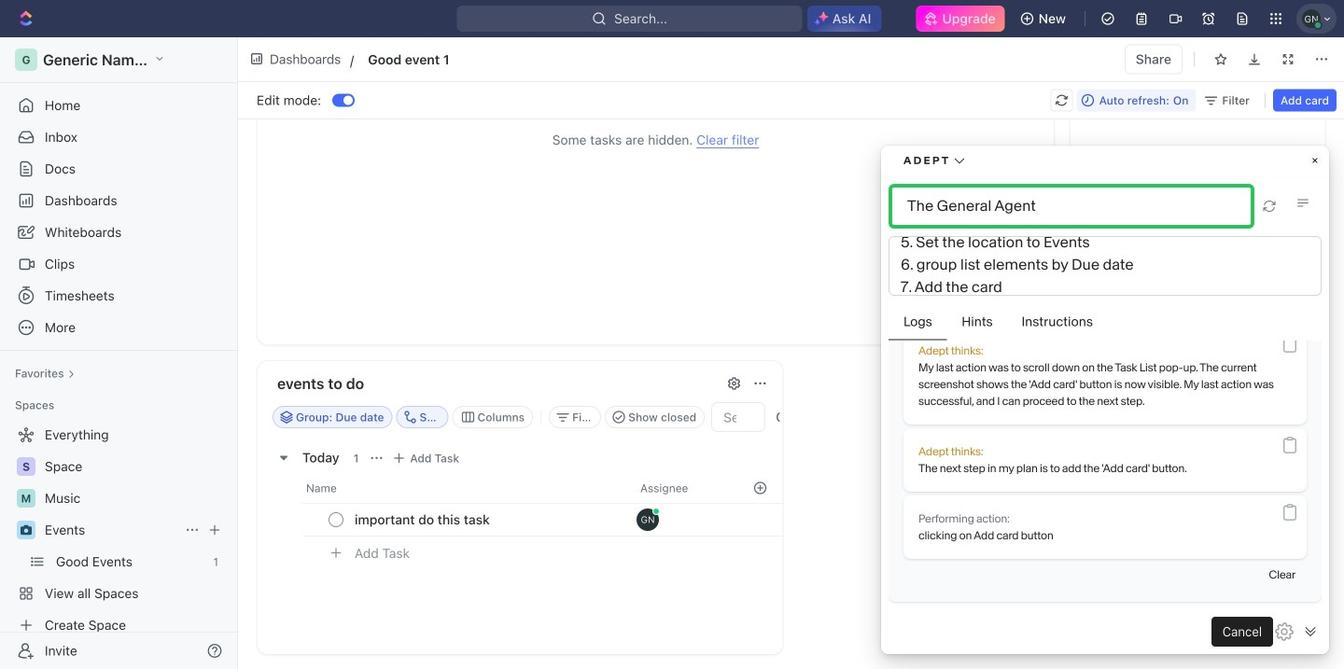 Task type: describe. For each thing, give the bounding box(es) containing it.
space, , element
[[17, 458, 35, 476]]

music, , element
[[17, 489, 35, 508]]

tree inside sidebar navigation
[[7, 420, 230, 641]]

camera image
[[21, 525, 32, 536]]



Task type: vqa. For each thing, say whether or not it's contained in the screenshot.
Search tasks... text box in the bottom of the page
yes



Task type: locate. For each thing, give the bounding box(es) containing it.
None text field
[[368, 48, 670, 71]]

change status for important do this task image
[[336, 515, 346, 525]]

tree
[[7, 420, 230, 641]]

generic name's workspace, , element
[[15, 49, 37, 71]]

Search tasks... text field
[[713, 403, 765, 431]]

sidebar navigation
[[0, 37, 242, 670]]



